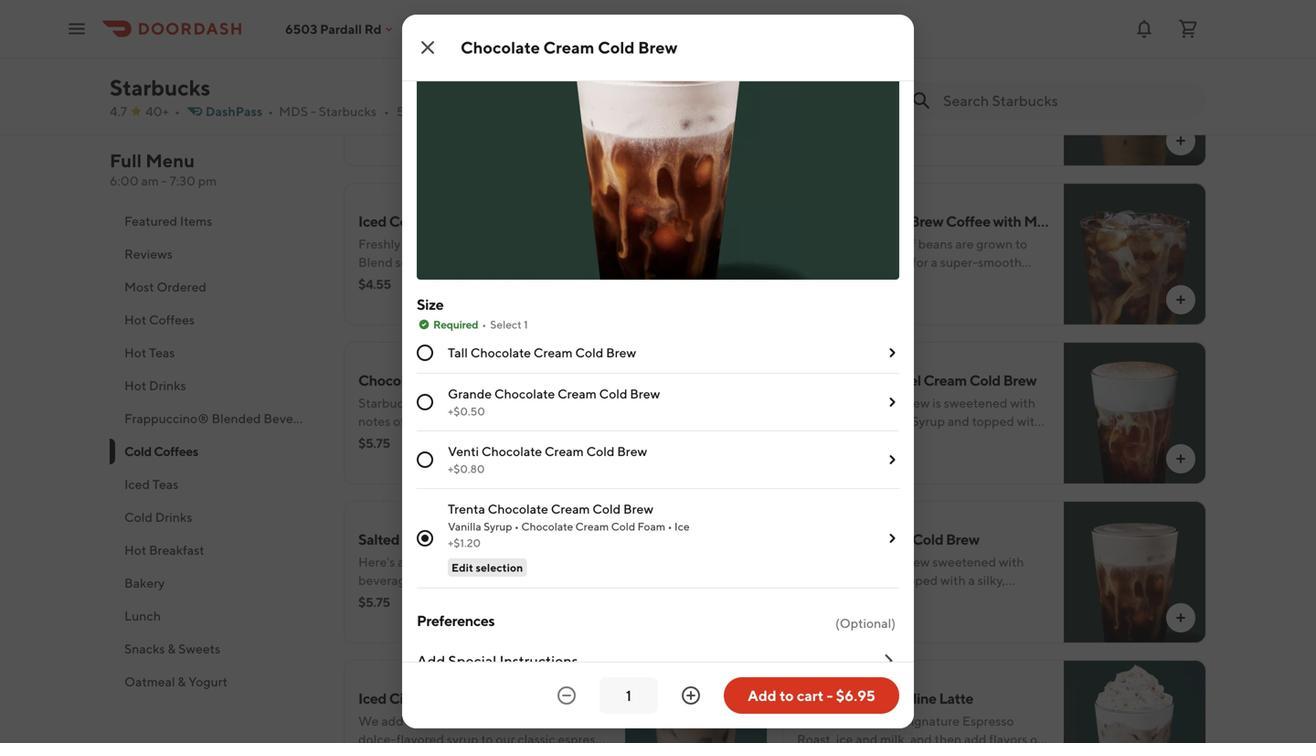 Task type: locate. For each thing, give the bounding box(es) containing it.
1 vertical spatial $5.75
[[358, 595, 390, 610]]

coffee up the 'over'
[[550, 236, 590, 251]]

add item to cart image for starbucks® cold brew coffee with milk
[[1174, 292, 1188, 307]]

0 vertical spatial add item to cart image
[[735, 133, 750, 148]]

$5.75 for chocolate
[[358, 436, 390, 451]]

0 horizontal spatial sweetened
[[503, 255, 567, 270]]

venti chocolate cream cold brew +$0.80
[[448, 444, 647, 475]]

select
[[490, 318, 522, 331]]

add item to cart image for cinnamon caramel cream cold brew image on the right
[[1174, 452, 1188, 466]]

1 horizontal spatial and
[[871, 573, 893, 588]]

cold
[[598, 37, 635, 57], [876, 213, 907, 230], [575, 345, 604, 360], [538, 372, 569, 389], [970, 372, 1001, 389], [599, 386, 627, 401], [124, 444, 152, 459], [586, 444, 615, 459], [593, 501, 621, 516], [124, 510, 153, 525], [611, 520, 635, 533], [505, 531, 536, 548], [912, 531, 943, 548], [869, 554, 897, 569]]

items
[[180, 213, 212, 229]]

& left yogurt
[[178, 674, 186, 689]]

caramel for cinnamon
[[867, 372, 921, 389]]

0 horizontal spatial cinnamon
[[389, 690, 456, 707]]

1 horizontal spatial to
[[780, 687, 794, 704]]

starbucks
[[110, 74, 210, 101], [319, 104, 377, 119]]

0 vertical spatial caramel
[[867, 372, 921, 389]]

chestnut
[[828, 690, 889, 707]]

hot coffees
[[124, 312, 195, 327]]

1 vertical spatial to
[[358, 291, 370, 306]]

coffees inside hot coffees button
[[149, 312, 195, 327]]

foam.
[[923, 591, 956, 606]]

hot for hot drinks
[[124, 378, 146, 393]]

2 add item to cart image from the top
[[1174, 452, 1188, 466]]

ristretto
[[845, 77, 892, 92]]

a left silky,
[[968, 573, 975, 588]]

hot breakfast button
[[110, 534, 322, 567]]

- right 'cart'
[[827, 687, 833, 704]]

chocolate inside "chocolate cream cold brew starbucks® cold brew sweetened with vanilla syrup and topped with a silky, chocolaty cream cold foam."
[[797, 531, 864, 548]]

• left the select
[[482, 318, 487, 331]]

0 horizontal spatial coffee
[[389, 213, 434, 230]]

1 vertical spatial coffees
[[154, 444, 198, 459]]

1 add item to cart image from the top
[[1174, 133, 1188, 148]]

drinks up frappuccino®
[[149, 378, 186, 393]]

teas for iced teas
[[152, 477, 178, 492]]

Item Search search field
[[943, 90, 1192, 111]]

beverages
[[264, 411, 325, 426]]

too- up flavor.
[[871, 114, 896, 129]]

starbucks up 40+ •
[[110, 74, 210, 101]]

0 vertical spatial sweetened
[[503, 255, 567, 270]]

1 hot from the top
[[124, 312, 146, 327]]

espresso
[[942, 77, 993, 92]]

0 horizontal spatial add
[[417, 652, 445, 670]]

am
[[141, 173, 159, 188]]

cold drinks
[[124, 510, 192, 525]]

starbucks® inside iced coffee freshly brewed starbucks® iced coffee blend served chilled and sweetened over ice. an absolutely, seriously, refreshingly lift to any day.
[[450, 236, 519, 251]]

cream for tall chocolate cream cold brew
[[534, 345, 573, 360]]

0 vertical spatial add item to cart image
[[1174, 133, 1188, 148]]

1 horizontal spatial too-
[[964, 114, 989, 129]]

and down espresso
[[969, 96, 991, 111]]

2 vertical spatial to
[[780, 687, 794, 704]]

freshly
[[358, 236, 401, 251]]

1 vertical spatial add
[[748, 687, 777, 704]]

•
[[175, 104, 180, 119], [268, 104, 273, 119], [384, 104, 389, 119], [482, 318, 487, 331], [515, 520, 519, 533], [668, 520, 672, 533]]

0 vertical spatial add
[[417, 652, 445, 670]]

size group
[[417, 294, 899, 589]]

with left milk
[[993, 213, 1021, 230]]

cold inside button
[[124, 510, 153, 525]]

add
[[417, 652, 445, 670], [748, 687, 777, 704]]

not- down milk on the top
[[939, 114, 964, 129]]

3 hot from the top
[[124, 378, 146, 393]]

teas inside button
[[152, 477, 178, 492]]

add item to cart image for iced flat white image
[[1174, 133, 1188, 148]]

and up "seriously,"
[[479, 255, 501, 270]]

0 horizontal spatial and
[[479, 255, 501, 270]]

a inside "chocolate cream cold brew starbucks® cold brew sweetened with vanilla syrup and topped with a silky, chocolaty cream cold foam."
[[968, 573, 975, 588]]

0 vertical spatial drinks
[[149, 378, 186, 393]]

2 horizontal spatial and
[[969, 96, 991, 111]]

pm
[[198, 173, 217, 188]]

2 too- from the left
[[964, 114, 989, 129]]

0 vertical spatial a
[[836, 114, 843, 129]]

0 horizontal spatial caramel
[[402, 531, 456, 548]]

add item to cart image
[[735, 133, 750, 148], [1174, 292, 1188, 307], [1174, 611, 1188, 625]]

vanilla
[[448, 520, 481, 533]]

instructions
[[500, 652, 578, 670]]

0 horizontal spatial of
[[890, 96, 902, 111]]

$6.25
[[797, 117, 829, 133]]

0 vertical spatial cinnamon
[[797, 372, 864, 389]]

add for add special instructions
[[417, 652, 445, 670]]

2 horizontal spatial to
[[1013, 96, 1025, 111]]

cookie
[[489, 372, 535, 389]]

edit selection
[[452, 561, 523, 574]]

40+
[[145, 104, 169, 119]]

add inside button
[[417, 652, 445, 670]]

too- down milk on the top
[[964, 114, 989, 129]]

coffee up brewed
[[389, 213, 434, 230]]

latte right dolce
[[499, 690, 533, 707]]

starbucks right mds
[[319, 104, 377, 119]]

salted caramel cream cold brew image
[[625, 501, 768, 643]]

1 vertical spatial -
[[161, 173, 167, 188]]

brew inside the venti chocolate cream cold brew +$0.80
[[617, 444, 647, 459]]

served
[[395, 255, 434, 270]]

1 horizontal spatial not-
[[939, 114, 964, 129]]

cream for grande chocolate cream cold brew +$0.50
[[558, 386, 597, 401]]

add item to cart image
[[1174, 133, 1188, 148], [1174, 452, 1188, 466]]

creamy,
[[989, 114, 1034, 129]]

1 vertical spatial teas
[[152, 477, 178, 492]]

1 vertical spatial with
[[999, 554, 1024, 569]]

iced for iced coffee freshly brewed starbucks® iced coffee blend served chilled and sweetened over ice. an absolutely, seriously, refreshingly lift to any day.
[[358, 213, 387, 230]]

add special instructions
[[417, 652, 578, 670]]

sweetened up silky,
[[933, 554, 996, 569]]

menu
[[146, 150, 195, 171]]

hot down the most at the left
[[124, 312, 146, 327]]

just-
[[797, 132, 824, 147]]

0 vertical spatial coffees
[[149, 312, 195, 327]]

chocolate cream cold brew starbucks® cold brew sweetened with vanilla syrup and topped with a silky, chocolaty cream cold foam.
[[797, 531, 1024, 606]]

drinks for hot drinks
[[149, 378, 186, 393]]

yogurt
[[188, 674, 228, 689]]

Tall Chocolate Cream Cold Brew radio
[[417, 345, 433, 361]]

0 horizontal spatial starbucks
[[110, 74, 210, 101]]

1 vertical spatial a
[[968, 573, 975, 588]]

latte for iced cinnamon dolce latte
[[499, 690, 533, 707]]

with up foam.
[[941, 573, 966, 588]]

starbucks® up $5.15
[[797, 213, 874, 230]]

1 horizontal spatial caramel
[[867, 372, 921, 389]]

0 vertical spatial &
[[168, 641, 176, 656]]

to left 'cart'
[[780, 687, 794, 704]]

coffees down frappuccino®
[[154, 444, 198, 459]]

latte
[[499, 690, 533, 707], [939, 690, 973, 707]]

0 horizontal spatial &
[[168, 641, 176, 656]]

hot coffees button
[[110, 303, 322, 336]]

hot drinks
[[124, 378, 186, 393]]

1 vertical spatial sweetened
[[933, 554, 996, 569]]

latte right praline
[[939, 690, 973, 707]]

iced chestnut praline latte
[[797, 690, 973, 707]]

drinks up breakfast
[[155, 510, 192, 525]]

iced brown sugar oatmilk shaken espresso image
[[625, 24, 768, 166]]

1 horizontal spatial sweetened
[[933, 554, 996, 569]]

snacks
[[124, 641, 165, 656]]

2 not- from the left
[[939, 114, 964, 129]]

1 vertical spatial add item to cart image
[[1174, 292, 1188, 307]]

of down shots
[[890, 96, 902, 111]]

2 vertical spatial and
[[871, 573, 893, 588]]

1 $5.75 from the top
[[358, 436, 390, 451]]

None radio
[[417, 394, 433, 410]]

add item to cart image for iced brown sugar oatmilk shaken espresso
[[735, 133, 750, 148]]

chocolate inside the venti chocolate cream cold brew +$0.80
[[482, 444, 542, 459]]

a up the right
[[836, 114, 843, 129]]

teas inside button
[[149, 345, 175, 360]]

to down ice.
[[358, 291, 370, 306]]

2 hot from the top
[[124, 345, 146, 360]]

- inside button
[[827, 687, 833, 704]]

2 vertical spatial -
[[827, 687, 833, 704]]

with up silky,
[[999, 554, 1024, 569]]

2 latte from the left
[[939, 690, 973, 707]]

sweetened inside "chocolate cream cold brew starbucks® cold brew sweetened with vanilla syrup and topped with a silky, chocolaty cream cold foam."
[[933, 554, 996, 569]]

2 $5.75 from the top
[[358, 595, 390, 610]]

of
[[928, 77, 940, 92], [890, 96, 902, 111]]

iced chestnut praline latte image
[[1064, 660, 1207, 743]]

1 horizontal spatial add
[[748, 687, 777, 704]]

full
[[110, 150, 142, 171]]

& right 'snacks'
[[168, 641, 176, 656]]

0 vertical spatial starbucks®
[[797, 213, 874, 230]]

1 vertical spatial starbucks®
[[450, 236, 519, 251]]

to right ice at the top right of the page
[[1013, 96, 1025, 111]]

cold drinks button
[[110, 501, 322, 534]]

lunch button
[[110, 600, 322, 633]]

1 horizontal spatial -
[[311, 104, 316, 119]]

chocolate cream cold brew image
[[1064, 501, 1207, 643]]

coffees down most ordered
[[149, 312, 195, 327]]

0 vertical spatial $5.75
[[358, 436, 390, 451]]

1 horizontal spatial of
[[928, 77, 940, 92]]

featured items button
[[110, 205, 322, 238]]

6:00
[[110, 173, 139, 188]]

starbucks® inside "chocolate cream cold brew starbucks® cold brew sweetened with vanilla syrup and topped with a silky, chocolaty cream cold foam."
[[797, 554, 866, 569]]

add up iced cinnamon dolce latte
[[417, 652, 445, 670]]

1 vertical spatial drinks
[[155, 510, 192, 525]]

1 horizontal spatial &
[[178, 674, 186, 689]]

close chocolate cream cold brew image
[[417, 37, 439, 58]]

tall
[[448, 345, 468, 360]]

and up cream
[[871, 573, 893, 588]]

hot down hot teas
[[124, 378, 146, 393]]

2 horizontal spatial -
[[827, 687, 833, 704]]

0 horizontal spatial latte
[[499, 690, 533, 707]]

1 horizontal spatial a
[[968, 573, 975, 588]]

0 vertical spatial and
[[969, 96, 991, 111]]

1 vertical spatial cinnamon
[[389, 690, 456, 707]]

iced coffee image
[[625, 183, 768, 325]]

create
[[797, 114, 834, 129]]

of up whole
[[928, 77, 940, 92]]

grande chocolate cream cold brew +$0.50
[[448, 386, 660, 418]]

to
[[1013, 96, 1025, 111], [358, 291, 370, 306], [780, 687, 794, 704]]

- right am
[[161, 173, 167, 188]]

0 horizontal spatial not-
[[846, 114, 871, 129]]

hot teas button
[[110, 336, 322, 369]]

cream inside the venti chocolate cream cold brew +$0.80
[[545, 444, 584, 459]]

add left 'cart'
[[748, 687, 777, 704]]

too-
[[871, 114, 896, 129], [964, 114, 989, 129]]

0 horizontal spatial -
[[161, 173, 167, 188]]

teas down cold coffees
[[152, 477, 178, 492]]

0 vertical spatial teas
[[149, 345, 175, 360]]

0 vertical spatial to
[[1013, 96, 1025, 111]]

&
[[168, 641, 176, 656], [178, 674, 186, 689]]

hot up bakery
[[124, 542, 146, 558]]

1 vertical spatial and
[[479, 255, 501, 270]]

sweetened up 'refreshingly'
[[503, 255, 567, 270]]

drinks for cold drinks
[[155, 510, 192, 525]]

$5.75 left venti
[[358, 436, 390, 451]]

coffees
[[149, 312, 195, 327], [154, 444, 198, 459]]

coffee left milk
[[946, 213, 991, 230]]

0 vertical spatial of
[[928, 77, 940, 92]]

cream inside "grande chocolate cream cold brew +$0.50"
[[558, 386, 597, 401]]

add to cart - $6.95
[[748, 687, 876, 704]]

mds
[[279, 104, 308, 119]]

- right mds
[[311, 104, 316, 119]]

2 vertical spatial starbucks®
[[797, 554, 866, 569]]

iced
[[358, 53, 387, 71], [358, 213, 387, 230], [522, 236, 548, 251], [124, 477, 150, 492], [358, 690, 387, 707], [797, 690, 825, 707]]

and inside "chocolate cream cold brew starbucks® cold brew sweetened with vanilla syrup and topped with a silky, chocolaty cream cold foam."
[[871, 573, 893, 588]]

0 vertical spatial starbucks
[[110, 74, 210, 101]]

1 horizontal spatial starbucks
[[319, 104, 377, 119]]

$5.75 down salted on the bottom
[[358, 595, 390, 610]]

add inside button
[[748, 687, 777, 704]]

coffees for cold coffees
[[154, 444, 198, 459]]

0 horizontal spatial a
[[836, 114, 843, 129]]

500
[[397, 104, 423, 119]]

1 horizontal spatial latte
[[939, 690, 973, 707]]

6503
[[285, 21, 317, 36]]

cream for venti chocolate cream cold brew +$0.80
[[545, 444, 584, 459]]

not- down amount
[[846, 114, 871, 129]]

brew inside trenta chocolate cream cold brew vanilla syrup • chocolate cream cold foam • ice +$1.20
[[623, 501, 654, 516]]

snacks & sweets
[[124, 641, 220, 656]]

drinks
[[149, 378, 186, 393], [155, 510, 192, 525]]

cinnamon caramel cream cold brew image
[[1064, 342, 1207, 484]]

starbucks® up chilled
[[450, 236, 519, 251]]

add to cart - $6.95 button
[[724, 677, 899, 714]]

1 vertical spatial &
[[178, 674, 186, 689]]

teas down hot coffees
[[149, 345, 175, 360]]

cold coffees
[[124, 444, 198, 459]]

0 horizontal spatial too-
[[871, 114, 896, 129]]

chocolate hazelnut cookie cold brew
[[358, 372, 605, 389]]

hot inside button
[[124, 542, 146, 558]]

teas
[[149, 345, 175, 360], [152, 477, 178, 492]]

• right 'syrup' at the bottom left
[[515, 520, 519, 533]]

1 vertical spatial add item to cart image
[[1174, 452, 1188, 466]]

starbucks®
[[797, 213, 874, 230], [450, 236, 519, 251], [797, 554, 866, 569]]

0 vertical spatial -
[[311, 104, 316, 119]]

and inside iced coffee freshly brewed starbucks® iced coffee blend served chilled and sweetened over ice. an absolutely, seriously, refreshingly lift to any day.
[[479, 255, 501, 270]]

coffee
[[389, 213, 434, 230], [946, 213, 991, 230], [550, 236, 590, 251]]

iced inside button
[[124, 477, 150, 492]]

1 latte from the left
[[499, 690, 533, 707]]

brew inside "grande chocolate cream cold brew +$0.50"
[[630, 386, 660, 401]]

featured
[[124, 213, 177, 229]]

$5.75
[[358, 436, 390, 451], [358, 595, 390, 610]]

0 horizontal spatial to
[[358, 291, 370, 306]]

hot drinks button
[[110, 369, 322, 402]]

right
[[824, 132, 851, 147]]

iced brown sugar oatmilk shaken espresso
[[358, 53, 637, 71]]

hot up hot drinks
[[124, 345, 146, 360]]

most
[[124, 279, 154, 294]]

1
[[524, 318, 528, 331]]

strong,
[[896, 114, 936, 129]]

hot for hot teas
[[124, 345, 146, 360]]

starbucks® up vanilla
[[797, 554, 866, 569]]

4 hot from the top
[[124, 542, 146, 558]]

and inside smooth ristretto shots of espresso get the perfect amount of whole milk and ice to create a not-too-strong, not-too-creamy, just-right flavor.
[[969, 96, 991, 111]]

None radio
[[417, 452, 433, 468], [417, 530, 433, 547], [417, 452, 433, 468], [417, 530, 433, 547]]

1 vertical spatial caramel
[[402, 531, 456, 548]]

- inside full menu 6:00 am - 7:30 pm
[[161, 173, 167, 188]]



Task type: vqa. For each thing, say whether or not it's contained in the screenshot.
the middle the to
yes



Task type: describe. For each thing, give the bounding box(es) containing it.
frappuccino® blended beverages button
[[110, 402, 325, 435]]

special
[[448, 652, 497, 670]]

sweets
[[178, 641, 220, 656]]

bakery
[[124, 575, 165, 590]]

chocolate inside "grande chocolate cream cold brew +$0.50"
[[494, 386, 555, 401]]

to inside smooth ristretto shots of espresso get the perfect amount of whole milk and ice to create a not-too-strong, not-too-creamy, just-right flavor.
[[1013, 96, 1025, 111]]

iced for iced chestnut praline latte
[[797, 690, 825, 707]]

salted
[[358, 531, 399, 548]]

selection
[[476, 561, 523, 574]]

iced cinnamon dolce latte
[[358, 690, 533, 707]]

cream
[[857, 591, 893, 606]]

hot for hot coffees
[[124, 312, 146, 327]]

brewed
[[403, 236, 447, 251]]

vanilla
[[797, 573, 834, 588]]

$6.75
[[358, 117, 390, 133]]

starbucks® cold brew coffee with milk
[[797, 213, 1052, 230]]

1 horizontal spatial coffee
[[550, 236, 590, 251]]

• select 1
[[482, 318, 528, 331]]

featured items
[[124, 213, 212, 229]]

chocolaty
[[797, 591, 854, 606]]

to inside button
[[780, 687, 794, 704]]

reviews
[[124, 246, 173, 261]]

milk
[[942, 96, 966, 111]]

7:30
[[170, 173, 196, 188]]

most ordered
[[124, 279, 207, 294]]

hazelnut
[[428, 372, 487, 389]]

1 vertical spatial starbucks
[[319, 104, 377, 119]]

Current quantity is 1 number field
[[611, 686, 647, 706]]

iced coffee freshly brewed starbucks® iced coffee blend served chilled and sweetened over ice. an absolutely, seriously, refreshingly lift to any day.
[[358, 213, 608, 306]]

$6.95
[[836, 687, 876, 704]]

blend
[[358, 255, 393, 270]]

snacks & sweets button
[[110, 633, 322, 665]]

cold inside the venti chocolate cream cold brew +$0.80
[[586, 444, 615, 459]]

syrup
[[484, 520, 512, 533]]

to inside iced coffee freshly brewed starbucks® iced coffee blend served chilled and sweetened over ice. an absolutely, seriously, refreshingly lift to any day.
[[358, 291, 370, 306]]

frappuccino® blended beverages
[[124, 411, 325, 426]]

cream for cinnamon caramel cream cold brew
[[924, 372, 967, 389]]

2 horizontal spatial coffee
[[946, 213, 991, 230]]

cream for trenta chocolate cream cold brew vanilla syrup • chocolate cream cold foam • ice +$1.20
[[551, 501, 590, 516]]

pardall
[[320, 21, 362, 36]]

lunch
[[124, 608, 161, 623]]

espresso
[[579, 53, 637, 71]]

1 horizontal spatial cinnamon
[[797, 372, 864, 389]]

silky,
[[978, 573, 1005, 588]]

teas for hot teas
[[149, 345, 175, 360]]

absolutely,
[[400, 273, 462, 288]]

(optional)
[[835, 616, 896, 631]]

cream for salted caramel cream cold brew
[[459, 531, 502, 548]]

add special instructions button
[[417, 636, 899, 686]]

iced cinnamon dolce latte image
[[625, 660, 768, 743]]

caramel for salted
[[402, 531, 456, 548]]

sugar
[[434, 53, 471, 71]]

perfect
[[797, 96, 840, 111]]

day.
[[396, 291, 419, 306]]

0 items, open order cart image
[[1177, 18, 1199, 40]]

iced for iced brown sugar oatmilk shaken espresso
[[358, 53, 387, 71]]

get
[[996, 77, 1015, 92]]

ice
[[993, 96, 1010, 111]]

open menu image
[[66, 18, 88, 40]]

4.7
[[110, 104, 127, 119]]

starbucks® for chocolate cream cold brew
[[797, 554, 866, 569]]

$5.75 for salted
[[358, 595, 390, 610]]

seriously,
[[465, 273, 518, 288]]

dolce
[[459, 690, 497, 707]]

1 not- from the left
[[846, 114, 871, 129]]

milk
[[1024, 213, 1052, 230]]

required
[[433, 318, 478, 331]]

oatmeal & yogurt button
[[110, 665, 322, 698]]

starbucks® cold brew coffee with milk image
[[1064, 183, 1207, 325]]

a inside smooth ristretto shots of espresso get the perfect amount of whole milk and ice to create a not-too-strong, not-too-creamy, just-right flavor.
[[836, 114, 843, 129]]

hot for hot breakfast
[[124, 542, 146, 558]]

size
[[417, 296, 444, 313]]

chocolate cream cold brew
[[461, 37, 678, 57]]

• left mds
[[268, 104, 273, 119]]

+$0.50
[[448, 405, 485, 418]]

cold inside "grande chocolate cream cold brew +$0.50"
[[599, 386, 627, 401]]

& for oatmeal
[[178, 674, 186, 689]]

syrup
[[837, 573, 869, 588]]

sweetened inside iced coffee freshly brewed starbucks® iced coffee blend served chilled and sweetened over ice. an absolutely, seriously, refreshingly lift to any day.
[[503, 255, 567, 270]]

iced for iced teas
[[124, 477, 150, 492]]

shots
[[895, 77, 926, 92]]

• left ice
[[668, 520, 672, 533]]

salted caramel cream cold brew
[[358, 531, 572, 548]]

+$1.20
[[448, 537, 481, 549]]

2 vertical spatial add item to cart image
[[1174, 611, 1188, 625]]

1 vertical spatial of
[[890, 96, 902, 111]]

dashpass •
[[206, 104, 273, 119]]

ice
[[674, 520, 690, 533]]

bakery button
[[110, 567, 322, 600]]

amount
[[842, 96, 887, 111]]

• right 40+
[[175, 104, 180, 119]]

iced teas
[[124, 477, 178, 492]]

& for snacks
[[168, 641, 176, 656]]

0 vertical spatial with
[[993, 213, 1021, 230]]

increase quantity by 1 image
[[680, 685, 702, 707]]

reviews button
[[110, 238, 322, 271]]

cart
[[797, 687, 824, 704]]

notification bell image
[[1133, 18, 1155, 40]]

chocolate hazelnut cookie cold brew image
[[625, 342, 768, 484]]

$4.55
[[358, 277, 391, 292]]

brown
[[389, 53, 431, 71]]

starbucks® for iced coffee
[[450, 236, 519, 251]]

iced flat white image
[[1064, 24, 1207, 166]]

breakfast
[[149, 542, 204, 558]]

add for add to cart - $6.95
[[748, 687, 777, 704]]

oatmilk
[[474, 53, 526, 71]]

topped
[[896, 573, 938, 588]]

coffees for hot coffees
[[149, 312, 195, 327]]

hot breakfast
[[124, 542, 204, 558]]

over
[[569, 255, 595, 270]]

smooth
[[797, 77, 843, 92]]

iced for iced cinnamon dolce latte
[[358, 690, 387, 707]]

lift
[[592, 273, 608, 288]]

venti
[[448, 444, 479, 459]]

foam
[[638, 520, 666, 533]]

2 vertical spatial with
[[941, 573, 966, 588]]

oatmeal & yogurt
[[124, 674, 228, 689]]

cream inside "chocolate cream cold brew starbucks® cold brew sweetened with vanilla syrup and topped with a silky, chocolaty cream cold foam."
[[866, 531, 910, 548]]

any
[[373, 291, 394, 306]]

chocolate cream cold brew dialog
[[402, 15, 914, 728]]

latte for iced chestnut praline latte
[[939, 690, 973, 707]]

grande
[[448, 386, 492, 401]]

frappuccino®
[[124, 411, 209, 426]]

• left 500
[[384, 104, 389, 119]]

1 too- from the left
[[871, 114, 896, 129]]

cold
[[895, 591, 921, 606]]

decrease quantity by 1 image
[[556, 685, 578, 707]]

iced coffee with milk image
[[625, 0, 768, 7]]



